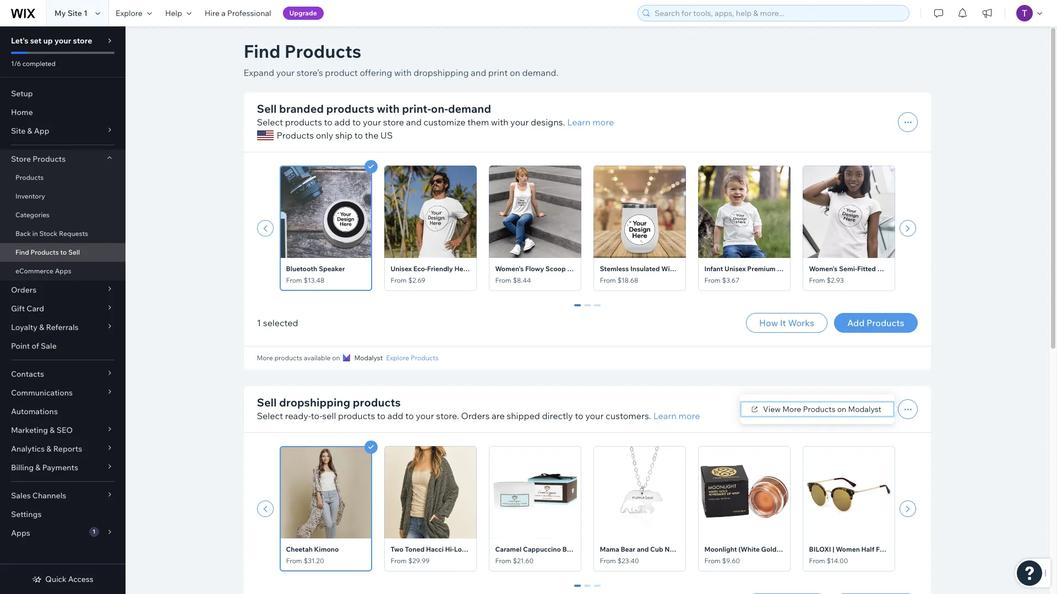 Task type: describe. For each thing, give the bounding box(es) containing it.
& for site
[[27, 126, 32, 136]]

completed
[[22, 59, 56, 68]]

directly
[[542, 411, 573, 422]]

women's for from
[[809, 265, 838, 273]]

add
[[848, 318, 865, 329]]

gift
[[11, 304, 25, 314]]

back
[[15, 230, 31, 238]]

1 right my on the left of page
[[84, 8, 88, 18]]

soft
[[777, 265, 791, 273]]

your left customers.
[[585, 411, 604, 422]]

to inside sidebar 'element'
[[60, 248, 67, 257]]

mama bear and cub necklace from $23.40
[[600, 546, 694, 566]]

modalyst link
[[343, 354, 383, 363]]

referrals
[[46, 323, 79, 333]]

store products button
[[0, 150, 126, 169]]

card
[[27, 304, 44, 314]]

cotton for organic
[[905, 265, 926, 273]]

explore for explore products
[[386, 354, 409, 362]]

1 left selected
[[257, 318, 261, 329]]

stemless insulated wine tumbler from $18.68
[[600, 265, 705, 285]]

body
[[563, 546, 579, 554]]

on inside find products expand your store's product offering with dropshipping and print on demand.
[[510, 67, 520, 78]]

view more products on modalyst button
[[740, 401, 895, 418]]

sidebar element
[[0, 26, 126, 595]]

flowy
[[525, 265, 544, 273]]

$3.67
[[722, 276, 740, 285]]

1 select from the top
[[257, 117, 283, 128]]

ecommerce
[[15, 267, 53, 275]]

sales
[[11, 491, 31, 501]]

cheetah
[[286, 546, 313, 554]]

$13.48
[[304, 276, 325, 285]]

eco-
[[413, 265, 427, 273]]

a
[[221, 8, 226, 18]]

your inside find products expand your store's product offering with dropshipping and print on demand.
[[276, 67, 295, 78]]

store inside sidebar 'element'
[[73, 36, 92, 46]]

on for more products available on
[[332, 354, 340, 362]]

let's set up your store
[[11, 36, 92, 46]]

marketing & seo
[[11, 426, 73, 436]]

speaker
[[319, 265, 345, 273]]

whip
[[830, 546, 847, 554]]

and inside mama bear and cub necklace from $23.40
[[637, 546, 649, 554]]

marketing & seo button
[[0, 421, 126, 440]]

shirt for unisex eco-friendly heavy cotton t-shirt from $2.69
[[505, 265, 520, 273]]

tank
[[592, 265, 607, 273]]

find products to sell link
[[0, 243, 126, 262]]

1 horizontal spatial store
[[383, 117, 404, 128]]

and inside find products expand your store's product offering with dropshipping and print on demand.
[[471, 67, 486, 78]]

tumbler
[[679, 265, 705, 273]]

shirt inside infant unisex premium soft t-shirt from $3.67
[[798, 265, 814, 273]]

unisex inside infant unisex premium soft t-shirt from $3.67
[[725, 265, 746, 273]]

products inside find products expand your store's product offering with dropshipping and print on demand.
[[285, 40, 361, 62]]

0 horizontal spatial add
[[335, 117, 350, 128]]

gold
[[761, 546, 777, 554]]

cub
[[650, 546, 663, 554]]

site & app
[[11, 126, 49, 136]]

quick access
[[45, 575, 93, 585]]

semi-
[[839, 265, 857, 273]]

$2.69
[[408, 276, 425, 285]]

$8.44
[[513, 276, 531, 285]]

site & app button
[[0, 122, 126, 140]]

0 vertical spatial more
[[593, 117, 614, 128]]

sell for sell branded products with print-on-demand
[[257, 102, 277, 116]]

insulated
[[631, 265, 660, 273]]

shirt for women's semi-fitted organic cotton t-shirt from $2.93
[[933, 265, 949, 273]]

1 inside sidebar 'element'
[[93, 529, 95, 536]]

them
[[468, 117, 489, 128]]

from inside women's flowy scoop muscle tank top from $8.44
[[495, 276, 511, 285]]

1 selected
[[257, 318, 298, 329]]

0
[[575, 305, 580, 314]]

cheetah kimono from $31.20
[[286, 546, 339, 566]]

1 vertical spatial with
[[377, 102, 400, 116]]

products inside dropdown button
[[33, 154, 66, 164]]

caramel
[[495, 546, 522, 554]]

learn more link for sell dropshipping products
[[654, 410, 700, 423]]

home
[[11, 107, 33, 117]]

my site 1
[[55, 8, 88, 18]]

hire a professional link
[[198, 0, 278, 26]]

butter
[[581, 546, 601, 554]]

categories
[[15, 211, 50, 219]]

analytics
[[11, 444, 45, 454]]

stemless
[[600, 265, 629, 273]]

on-
[[431, 102, 448, 116]]

categories link
[[0, 206, 126, 225]]

from inside "women's semi-fitted organic cotton t-shirt from $2.93"
[[809, 276, 825, 285]]

more products available on
[[257, 354, 340, 362]]

sell for sell dropshipping products select ready-to-sell products to add to your store. orders are shipped directly to your customers. learn more
[[257, 396, 277, 410]]

designs.
[[531, 117, 565, 128]]

infant unisex premium soft t-shirt from $3.67
[[705, 265, 814, 285]]

top
[[608, 265, 620, 273]]

the
[[365, 130, 379, 141]]

add products
[[848, 318, 905, 329]]

products right the sell
[[338, 411, 375, 422]]

$2.93
[[827, 276, 844, 285]]

from inside unisex eco-friendly heavy cotton t-shirt from $2.69
[[391, 276, 407, 285]]

friendly
[[427, 265, 453, 273]]

kimono
[[314, 546, 339, 554]]

ready-
[[285, 411, 311, 422]]

1 left 2
[[585, 305, 590, 314]]

products only ship to the us
[[277, 130, 393, 141]]

customize
[[424, 117, 466, 128]]

Search for tools, apps, help & more... field
[[651, 6, 906, 21]]

from $29.99
[[391, 557, 430, 566]]

upgrade
[[289, 9, 317, 17]]

& for marketing
[[50, 426, 55, 436]]

$18.68
[[618, 276, 638, 285]]

modalyst inside button
[[848, 405, 882, 415]]

print
[[488, 67, 508, 78]]

from inside infant unisex premium soft t-shirt from $3.67
[[705, 276, 721, 285]]

your left store.
[[416, 411, 434, 422]]

app
[[34, 126, 49, 136]]

store
[[11, 154, 31, 164]]

help button
[[159, 0, 198, 26]]

$23.40
[[618, 557, 639, 566]]

sell inside sidebar 'element'
[[68, 248, 80, 257]]

let's
[[11, 36, 28, 46]]

store.
[[436, 411, 459, 422]]

1 vertical spatial and
[[406, 117, 422, 128]]

0 1 2
[[575, 305, 599, 314]]

1 horizontal spatial site
[[68, 8, 82, 18]]

to left store.
[[405, 411, 414, 422]]

of
[[32, 341, 39, 351]]

from down lip
[[809, 557, 825, 566]]

loyalty & referrals button
[[0, 318, 126, 337]]

find for find products expand your store's product offering with dropshipping and print on demand.
[[244, 40, 281, 62]]

expand
[[244, 67, 274, 78]]

sell dropshipping products select ready-to-sell products to add to your store. orders are shipped directly to your customers. learn more
[[257, 396, 700, 422]]



Task type: locate. For each thing, give the bounding box(es) containing it.
shirt right soft
[[798, 265, 814, 273]]

t- right soft
[[792, 265, 798, 273]]

your inside sidebar 'element'
[[55, 36, 71, 46]]

orders inside popup button
[[11, 285, 36, 295]]

0 vertical spatial learn more link
[[567, 116, 614, 129]]

more
[[257, 354, 273, 362], [783, 405, 801, 415]]

& left seo in the left bottom of the page
[[50, 426, 55, 436]]

learn more link right designs.
[[567, 116, 614, 129]]

cotton right heavy
[[476, 265, 498, 273]]

to up ship
[[352, 117, 361, 128]]

0 horizontal spatial learn more link
[[567, 116, 614, 129]]

1 horizontal spatial more
[[679, 411, 700, 422]]

0 vertical spatial learn
[[567, 117, 591, 128]]

1 vertical spatial find
[[15, 248, 29, 257]]

0 vertical spatial and
[[471, 67, 486, 78]]

& for analytics
[[46, 444, 52, 454]]

1 horizontal spatial find
[[244, 40, 281, 62]]

products down modalyst link
[[353, 396, 401, 410]]

0 vertical spatial add
[[335, 117, 350, 128]]

from inside stemless insulated wine tumbler from $18.68
[[600, 276, 616, 285]]

bluetooth
[[286, 265, 317, 273]]

more inside sell dropshipping products select ready-to-sell products to add to your store. orders are shipped directly to your customers. learn more
[[679, 411, 700, 422]]

t- for unisex eco-friendly heavy cotton t-shirt
[[499, 265, 505, 273]]

with right them
[[491, 117, 509, 128]]

sell branded products with print-on-demand
[[257, 102, 491, 116]]

2 unisex from the left
[[725, 265, 746, 273]]

1 vertical spatial modalyst
[[848, 405, 882, 415]]

0 vertical spatial store
[[73, 36, 92, 46]]

& for billing
[[35, 463, 40, 473]]

0 vertical spatial on
[[510, 67, 520, 78]]

1 horizontal spatial women's
[[809, 265, 838, 273]]

1 horizontal spatial cotton
[[905, 265, 926, 273]]

0 horizontal spatial learn
[[567, 117, 591, 128]]

0 vertical spatial more
[[257, 354, 273, 362]]

0 horizontal spatial orders
[[11, 285, 36, 295]]

learn right designs.
[[567, 117, 591, 128]]

1 t- from the left
[[499, 265, 505, 273]]

apps down find products to sell link
[[55, 267, 71, 275]]

2 cotton from the left
[[905, 265, 926, 273]]

1 horizontal spatial explore
[[386, 354, 409, 362]]

1 horizontal spatial add
[[388, 411, 403, 422]]

from inside "bluetooth speaker from $13.48"
[[286, 276, 302, 285]]

find for find products to sell
[[15, 248, 29, 257]]

find inside find products expand your store's product offering with dropshipping and print on demand.
[[244, 40, 281, 62]]

on inside view more products on modalyst button
[[837, 405, 847, 415]]

1 vertical spatial explore
[[386, 354, 409, 362]]

products
[[285, 40, 361, 62], [277, 130, 314, 141], [33, 154, 66, 164], [15, 173, 44, 182], [31, 248, 59, 257], [867, 318, 905, 329], [411, 354, 439, 362], [803, 405, 836, 415]]

unisex inside unisex eco-friendly heavy cotton t-shirt from $2.69
[[391, 265, 412, 273]]

us
[[381, 130, 393, 141]]

1 unisex from the left
[[391, 265, 412, 273]]

select
[[257, 117, 283, 128], [257, 411, 283, 422]]

explore right modalyst link
[[386, 354, 409, 362]]

dropshipping up to- on the left bottom of the page
[[279, 396, 350, 410]]

hire
[[205, 8, 220, 18]]

1 horizontal spatial orders
[[461, 411, 490, 422]]

& right billing
[[35, 463, 40, 473]]

premium
[[748, 265, 776, 273]]

women's inside "women's semi-fitted organic cotton t-shirt from $2.93"
[[809, 265, 838, 273]]

from inside moonlight (white gold peppermint) lip whip from $9.60
[[705, 557, 721, 566]]

site right my on the left of page
[[68, 8, 82, 18]]

0 vertical spatial find
[[244, 40, 281, 62]]

2 horizontal spatial on
[[837, 405, 847, 415]]

moonlight (white gold peppermint) lip whip from $9.60
[[705, 546, 847, 566]]

find down back
[[15, 248, 29, 257]]

bear
[[621, 546, 636, 554]]

explore left help
[[116, 8, 143, 18]]

shirt inside unisex eco-friendly heavy cotton t-shirt from $2.69
[[505, 265, 520, 273]]

1 horizontal spatial t-
[[792, 265, 798, 273]]

2 vertical spatial with
[[491, 117, 509, 128]]

from down infant
[[705, 276, 721, 285]]

with right offering
[[394, 67, 412, 78]]

inventory link
[[0, 187, 126, 206]]

2 vertical spatial and
[[637, 546, 649, 554]]

store up us
[[383, 117, 404, 128]]

on
[[510, 67, 520, 78], [332, 354, 340, 362], [837, 405, 847, 415]]

products link
[[0, 169, 126, 187]]

2
[[595, 305, 599, 314]]

t- left flowy
[[499, 265, 505, 273]]

select left ready-
[[257, 411, 283, 422]]

2 vertical spatial sell
[[257, 396, 277, 410]]

billing & payments
[[11, 463, 78, 473]]

women's inside women's flowy scoop muscle tank top from $8.44
[[495, 265, 524, 273]]

from inside mama bear and cub necklace from $23.40
[[600, 557, 616, 566]]

from down top
[[600, 276, 616, 285]]

analytics & reports button
[[0, 440, 126, 459]]

women's
[[495, 265, 524, 273], [809, 265, 838, 273]]

and left print
[[471, 67, 486, 78]]

offering
[[360, 67, 392, 78]]

1 vertical spatial site
[[11, 126, 25, 136]]

cotton for heavy
[[476, 265, 498, 273]]

sell
[[322, 411, 336, 422]]

find up the expand
[[244, 40, 281, 62]]

sell inside sell dropshipping products select ready-to-sell products to add to your store. orders are shipped directly to your customers. learn more
[[257, 396, 277, 410]]

your left store's
[[276, 67, 295, 78]]

0 vertical spatial site
[[68, 8, 82, 18]]

1 horizontal spatial modalyst
[[848, 405, 882, 415]]

communications button
[[0, 384, 126, 403]]

0 horizontal spatial find
[[15, 248, 29, 257]]

explore products link
[[386, 354, 439, 363]]

home link
[[0, 103, 126, 122]]

select down branded
[[257, 117, 283, 128]]

1 vertical spatial learn more link
[[654, 410, 700, 423]]

1 vertical spatial on
[[332, 354, 340, 362]]

infant
[[705, 265, 723, 273]]

from left the "$2.69" at the top of the page
[[391, 276, 407, 285]]

from down caramel
[[495, 557, 511, 566]]

to left "the" on the top left of the page
[[355, 130, 363, 141]]

0 horizontal spatial on
[[332, 354, 340, 362]]

2 women's from the left
[[809, 265, 838, 273]]

shirt inside "women's semi-fitted organic cotton t-shirt from $2.93"
[[933, 265, 949, 273]]

t- for women's semi-fitted organic cotton t-shirt
[[928, 265, 933, 273]]

add inside sell dropshipping products select ready-to-sell products to add to your store. orders are shipped directly to your customers. learn more
[[388, 411, 403, 422]]

& inside 'dropdown button'
[[27, 126, 32, 136]]

upgrade button
[[283, 7, 324, 20]]

ship
[[335, 130, 353, 141]]

sell
[[257, 102, 277, 116], [68, 248, 80, 257], [257, 396, 277, 410]]

to right the sell
[[377, 411, 386, 422]]

select inside sell dropshipping products select ready-to-sell products to add to your store. orders are shipped directly to your customers. learn more
[[257, 411, 283, 422]]

with up us
[[377, 102, 400, 116]]

0 vertical spatial modalyst
[[354, 354, 383, 362]]

cotton
[[476, 265, 498, 273], [905, 265, 926, 273]]

to down back in stock requests link
[[60, 248, 67, 257]]

apps down settings
[[11, 529, 30, 539]]

3 t- from the left
[[928, 265, 933, 273]]

0 horizontal spatial modalyst
[[354, 354, 383, 362]]

hire a professional
[[205, 8, 271, 18]]

cappuccino
[[523, 546, 561, 554]]

cotton right organic
[[905, 265, 926, 273]]

site inside 'dropdown button'
[[11, 126, 25, 136]]

sell down the requests
[[68, 248, 80, 257]]

sales channels
[[11, 491, 66, 501]]

how it works button
[[746, 313, 828, 333]]

0 vertical spatial sell
[[257, 102, 277, 116]]

1 vertical spatial more
[[679, 411, 700, 422]]

store products
[[11, 154, 66, 164]]

& right loyalty
[[39, 323, 44, 333]]

1 vertical spatial more
[[783, 405, 801, 415]]

2 horizontal spatial t-
[[928, 265, 933, 273]]

contacts
[[11, 370, 44, 379]]

gift card
[[11, 304, 44, 314]]

site down home
[[11, 126, 25, 136]]

3 shirt from the left
[[933, 265, 949, 273]]

seo
[[57, 426, 73, 436]]

1 horizontal spatial dropshipping
[[414, 67, 469, 78]]

orders inside sell dropshipping products select ready-to-sell products to add to your store. orders are shipped directly to your customers. learn more
[[461, 411, 490, 422]]

find products to sell
[[15, 248, 80, 257]]

0 horizontal spatial dropshipping
[[279, 396, 350, 410]]

from down moonlight
[[705, 557, 721, 566]]

1 shirt from the left
[[505, 265, 520, 273]]

up
[[43, 36, 53, 46]]

0 horizontal spatial explore
[[116, 8, 143, 18]]

0 vertical spatial with
[[394, 67, 412, 78]]

billing & payments button
[[0, 459, 126, 477]]

from down mama
[[600, 557, 616, 566]]

0 horizontal spatial and
[[406, 117, 422, 128]]

2 horizontal spatial shirt
[[933, 265, 949, 273]]

2 horizontal spatial and
[[637, 546, 649, 554]]

1 cotton from the left
[[476, 265, 498, 273]]

1 women's from the left
[[495, 265, 524, 273]]

0 horizontal spatial cotton
[[476, 265, 498, 273]]

stock
[[39, 230, 57, 238]]

dropshipping inside find products expand your store's product offering with dropshipping and print on demand.
[[414, 67, 469, 78]]

from left $29.99
[[391, 557, 407, 566]]

from down 'cheetah'
[[286, 557, 302, 566]]

women's up $2.93
[[809, 265, 838, 273]]

0 horizontal spatial store
[[73, 36, 92, 46]]

communications
[[11, 388, 73, 398]]

dropshipping up on-
[[414, 67, 469, 78]]

1 vertical spatial select
[[257, 411, 283, 422]]

requests
[[59, 230, 88, 238]]

from inside caramel cappuccino body butter from $21.60
[[495, 557, 511, 566]]

0 vertical spatial explore
[[116, 8, 143, 18]]

dropshipping inside sell dropshipping products select ready-to-sell products to add to your store. orders are shipped directly to your customers. learn more
[[279, 396, 350, 410]]

caramel cappuccino body butter from $21.60
[[495, 546, 601, 566]]

sale
[[41, 341, 57, 351]]

more down 1 selected on the bottom
[[257, 354, 273, 362]]

women's for $8.44
[[495, 265, 524, 273]]

cotton inside unisex eco-friendly heavy cotton t-shirt from $2.69
[[476, 265, 498, 273]]

find inside sidebar 'element'
[[15, 248, 29, 257]]

1 horizontal spatial learn
[[654, 411, 677, 422]]

0 vertical spatial apps
[[55, 267, 71, 275]]

on for view more products on modalyst
[[837, 405, 847, 415]]

0 vertical spatial dropshipping
[[414, 67, 469, 78]]

$21.60
[[513, 557, 534, 566]]

automations link
[[0, 403, 126, 421]]

t- inside "women's semi-fitted organic cotton t-shirt from $2.93"
[[928, 265, 933, 273]]

scoop
[[546, 265, 566, 273]]

unisex left eco-
[[391, 265, 412, 273]]

point
[[11, 341, 30, 351]]

selected
[[263, 318, 298, 329]]

1 vertical spatial sell
[[68, 248, 80, 257]]

and down print-
[[406, 117, 422, 128]]

learn right customers.
[[654, 411, 677, 422]]

shirt up the '$8.44'
[[505, 265, 520, 273]]

cotton inside "women's semi-fitted organic cotton t-shirt from $2.93"
[[905, 265, 926, 273]]

products left available
[[275, 354, 302, 362]]

2 vertical spatial on
[[837, 405, 847, 415]]

0 vertical spatial orders
[[11, 285, 36, 295]]

t- right organic
[[928, 265, 933, 273]]

products down branded
[[285, 117, 322, 128]]

your up "the" on the top left of the page
[[363, 117, 381, 128]]

mama
[[600, 546, 619, 554]]

orders up gift card
[[11, 285, 36, 295]]

your right the up
[[55, 36, 71, 46]]

orders button
[[0, 281, 126, 300]]

dropshipping
[[414, 67, 469, 78], [279, 396, 350, 410]]

analytics & reports
[[11, 444, 82, 454]]

from left $2.93
[[809, 276, 825, 285]]

t- inside unisex eco-friendly heavy cotton t-shirt from $2.69
[[499, 265, 505, 273]]

unisex
[[391, 265, 412, 273], [725, 265, 746, 273]]

necklace
[[665, 546, 694, 554]]

0 horizontal spatial apps
[[11, 529, 30, 539]]

1 vertical spatial add
[[388, 411, 403, 422]]

learn more link for sell branded products with print-on-demand
[[567, 116, 614, 129]]

orders left are on the left bottom of page
[[461, 411, 490, 422]]

2 shirt from the left
[[798, 265, 814, 273]]

explore products
[[386, 354, 439, 362]]

women's up the '$8.44'
[[495, 265, 524, 273]]

works
[[788, 318, 814, 329]]

bluetooth speaker from $13.48
[[286, 265, 345, 285]]

products up ship
[[326, 102, 374, 116]]

1 horizontal spatial apps
[[55, 267, 71, 275]]

unisex eco-friendly heavy cotton t-shirt from $2.69
[[391, 265, 520, 285]]

$31.20
[[304, 557, 324, 566]]

to-
[[311, 411, 322, 422]]

1 vertical spatial learn
[[654, 411, 677, 422]]

explore inside explore products link
[[386, 354, 409, 362]]

1 vertical spatial apps
[[11, 529, 30, 539]]

store's
[[297, 67, 323, 78]]

ecommerce apps
[[15, 267, 71, 275]]

1 horizontal spatial on
[[510, 67, 520, 78]]

to up only
[[324, 117, 333, 128]]

sell down more products available on on the left of page
[[257, 396, 277, 410]]

view more products on modalyst
[[763, 405, 882, 415]]

marketing
[[11, 426, 48, 436]]

1 vertical spatial dropshipping
[[279, 396, 350, 410]]

point of sale
[[11, 341, 57, 351]]

2 t- from the left
[[792, 265, 798, 273]]

add up ship
[[335, 117, 350, 128]]

0 horizontal spatial shirt
[[505, 265, 520, 273]]

shirt right organic
[[933, 265, 949, 273]]

& left app
[[27, 126, 32, 136]]

your left designs.
[[511, 117, 529, 128]]

& left reports
[[46, 444, 52, 454]]

0 horizontal spatial more
[[257, 354, 273, 362]]

1 down settings link
[[93, 529, 95, 536]]

set
[[30, 36, 42, 46]]

your
[[55, 36, 71, 46], [276, 67, 295, 78], [363, 117, 381, 128], [511, 117, 529, 128], [416, 411, 434, 422], [585, 411, 604, 422]]

2 select from the top
[[257, 411, 283, 422]]

find
[[244, 40, 281, 62], [15, 248, 29, 257]]

1 horizontal spatial shirt
[[798, 265, 814, 273]]

add left store.
[[388, 411, 403, 422]]

learn more link right customers.
[[654, 410, 700, 423]]

and left the cub
[[637, 546, 649, 554]]

explore for explore
[[116, 8, 143, 18]]

from down bluetooth
[[286, 276, 302, 285]]

0 horizontal spatial unisex
[[391, 265, 412, 273]]

more inside button
[[783, 405, 801, 415]]

print-
[[402, 102, 431, 116]]

1 horizontal spatial learn more link
[[654, 410, 700, 423]]

sell left branded
[[257, 102, 277, 116]]

with inside find products expand your store's product offering with dropshipping and print on demand.
[[394, 67, 412, 78]]

0 horizontal spatial site
[[11, 126, 25, 136]]

t- inside infant unisex premium soft t-shirt from $3.67
[[792, 265, 798, 273]]

1 vertical spatial store
[[383, 117, 404, 128]]

0 horizontal spatial more
[[593, 117, 614, 128]]

more right 'view'
[[783, 405, 801, 415]]

to right directly
[[575, 411, 584, 422]]

settings link
[[0, 506, 126, 524]]

0 vertical spatial select
[[257, 117, 283, 128]]

unisex up $3.67
[[725, 265, 746, 273]]

1 horizontal spatial and
[[471, 67, 486, 78]]

& for loyalty
[[39, 323, 44, 333]]

1 horizontal spatial more
[[783, 405, 801, 415]]

from inside cheetah kimono from $31.20
[[286, 557, 302, 566]]

0 horizontal spatial t-
[[499, 265, 505, 273]]

0 horizontal spatial women's
[[495, 265, 524, 273]]

store down my site 1
[[73, 36, 92, 46]]

1 horizontal spatial unisex
[[725, 265, 746, 273]]

learn inside sell dropshipping products select ready-to-sell products to add to your store. orders are shipped directly to your customers. learn more
[[654, 411, 677, 422]]

1 vertical spatial orders
[[461, 411, 490, 422]]

from left the '$8.44'
[[495, 276, 511, 285]]



Task type: vqa. For each thing, say whether or not it's contained in the screenshot.


